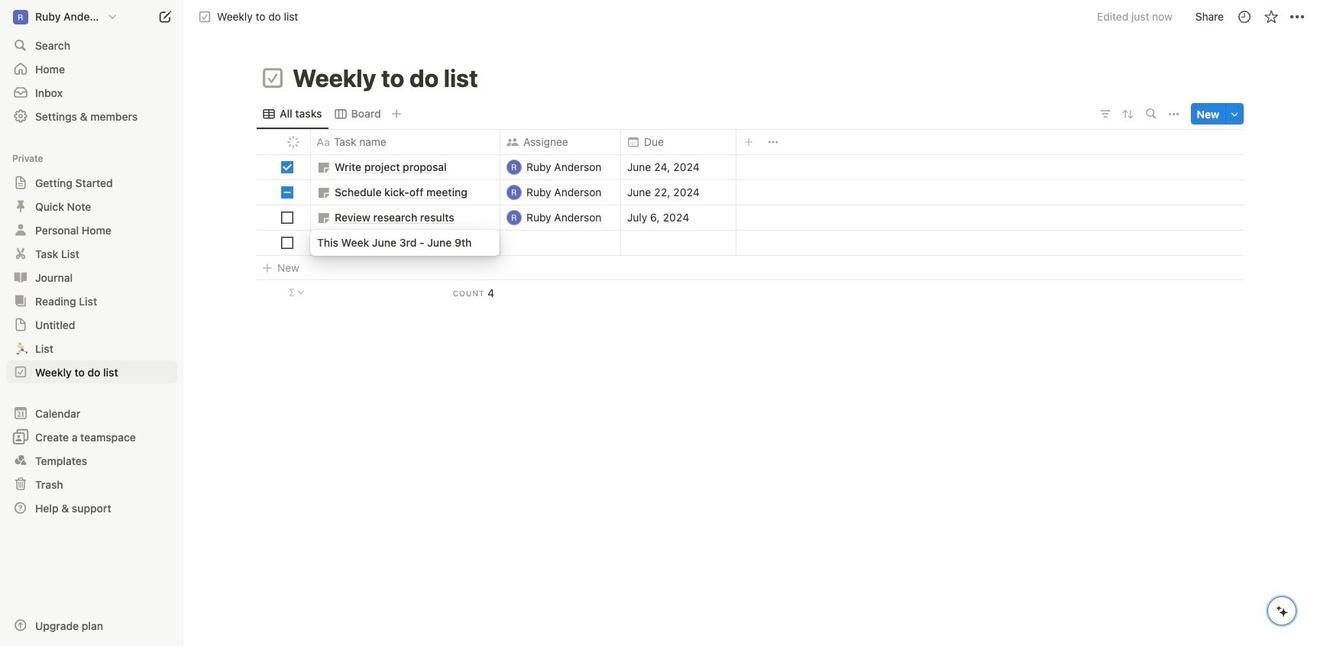 Task type: describe. For each thing, give the bounding box(es) containing it.
favorite image
[[1264, 9, 1279, 24]]

add view image
[[391, 108, 402, 119]]



Task type: locate. For each thing, give the bounding box(es) containing it.
updates image
[[1237, 9, 1252, 24]]

new page image
[[156, 8, 174, 26]]

tab left add view "icon"
[[328, 103, 387, 125]]

tab list
[[257, 99, 1095, 129]]

tab
[[257, 103, 328, 125], [328, 103, 387, 125]]

sort image
[[1121, 106, 1137, 122]]

1 tab from the left
[[257, 103, 328, 125]]

tab down the change page icon
[[257, 103, 328, 125]]

change page icon image
[[261, 66, 285, 90]]

2 tab from the left
[[328, 103, 387, 125]]

search image
[[1146, 109, 1157, 120]]

filter image
[[1100, 108, 1112, 120]]



Task type: vqa. For each thing, say whether or not it's contained in the screenshot.
'Sort' image
yes



